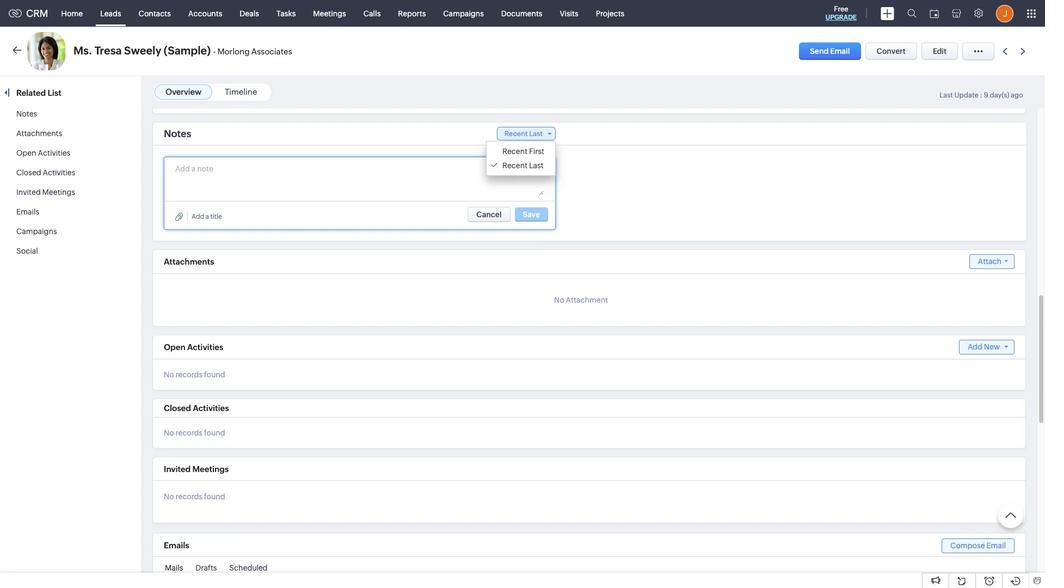Task type: describe. For each thing, give the bounding box(es) containing it.
deals link
[[231, 0, 268, 26]]

1 records from the top
[[176, 370, 203, 379]]

crm link
[[9, 8, 48, 19]]

a
[[206, 213, 209, 220]]

0 vertical spatial recent last
[[505, 130, 543, 138]]

recent for notes
[[505, 130, 528, 138]]

contacts
[[139, 9, 171, 18]]

related list
[[16, 88, 63, 97]]

2 vertical spatial last
[[529, 161, 544, 170]]

attach link
[[970, 254, 1015, 269]]

leads link
[[92, 0, 130, 26]]

convert button
[[866, 42, 918, 60]]

timeline link
[[225, 87, 257, 96]]

found for invited meetings
[[204, 492, 225, 501]]

scheduled
[[229, 564, 268, 572]]

no records found for activities
[[164, 429, 225, 437]]

1 horizontal spatial meetings
[[193, 464, 229, 474]]

open activities link
[[16, 149, 70, 157]]

1 no records found from the top
[[164, 370, 225, 379]]

overview
[[166, 87, 202, 96]]

tasks link
[[268, 0, 305, 26]]

Add a note text field
[[175, 163, 544, 196]]

calls link
[[355, 0, 390, 26]]

notes link
[[16, 109, 37, 118]]

0 horizontal spatial open activities
[[16, 149, 70, 157]]

0 horizontal spatial closed
[[16, 168, 41, 177]]

edit button
[[922, 42, 959, 60]]

home
[[61, 9, 83, 18]]

attachments link
[[16, 129, 62, 138]]

visits link
[[551, 0, 587, 26]]

invited meetings link
[[16, 188, 75, 197]]

send email
[[810, 47, 850, 56]]

no attachment
[[554, 296, 608, 304]]

:
[[981, 91, 983, 99]]

drafts
[[196, 564, 217, 572]]

edit
[[933, 47, 947, 56]]

found for closed activities
[[204, 429, 225, 437]]

no records found for meetings
[[164, 492, 225, 501]]

social link
[[16, 247, 38, 255]]

0 vertical spatial open
[[16, 149, 36, 157]]

compose
[[951, 541, 986, 550]]

free upgrade
[[826, 5, 857, 21]]

1 horizontal spatial notes
[[164, 128, 191, 139]]

projects
[[596, 9, 625, 18]]

add new
[[968, 343, 1001, 351]]

0 horizontal spatial attachments
[[16, 129, 62, 138]]

deals
[[240, 9, 259, 18]]

1 vertical spatial open
[[164, 343, 186, 352]]

convert
[[877, 47, 906, 56]]

social
[[16, 247, 38, 255]]

last update : 9 day(s) ago
[[940, 91, 1024, 99]]

meetings link
[[305, 0, 355, 26]]

contacts link
[[130, 0, 180, 26]]

sweely
[[124, 44, 161, 57]]

upgrade
[[826, 14, 857, 21]]

create menu element
[[875, 0, 901, 26]]

ago
[[1011, 91, 1024, 99]]

records for invited
[[176, 492, 203, 501]]

0 vertical spatial emails
[[16, 207, 39, 216]]

1 vertical spatial closed activities
[[164, 404, 229, 413]]

attachment
[[566, 296, 608, 304]]

documents link
[[493, 0, 551, 26]]

1 vertical spatial emails
[[164, 541, 189, 550]]

1 horizontal spatial open activities
[[164, 343, 224, 352]]

1 vertical spatial campaigns
[[16, 227, 57, 236]]

0 vertical spatial campaigns
[[443, 9, 484, 18]]

create menu image
[[881, 7, 895, 20]]

1 horizontal spatial invited
[[164, 464, 191, 474]]

0 horizontal spatial meetings
[[42, 188, 75, 197]]

email for send email
[[831, 47, 850, 56]]

crm
[[26, 8, 48, 19]]

0 horizontal spatial notes
[[16, 109, 37, 118]]

ms. tresa sweely (sample) - morlong associates
[[74, 44, 292, 57]]

add for add a title
[[192, 213, 204, 220]]

compose email
[[951, 541, 1006, 550]]

day(s)
[[990, 91, 1010, 99]]



Task type: vqa. For each thing, say whether or not it's contained in the screenshot.
CHANNELS image
no



Task type: locate. For each thing, give the bounding box(es) containing it.
recent
[[505, 130, 528, 138], [503, 147, 528, 156], [503, 161, 528, 170]]

3 no records found from the top
[[164, 492, 225, 501]]

2 records from the top
[[176, 429, 203, 437]]

meetings
[[313, 9, 346, 18], [42, 188, 75, 197], [193, 464, 229, 474]]

2 vertical spatial no records found
[[164, 492, 225, 501]]

1 vertical spatial no records found
[[164, 429, 225, 437]]

projects link
[[587, 0, 634, 26]]

campaigns right reports link on the left top
[[443, 9, 484, 18]]

0 horizontal spatial campaigns link
[[16, 227, 57, 236]]

calls
[[364, 9, 381, 18]]

add left a
[[192, 213, 204, 220]]

None button
[[468, 207, 511, 222]]

reports
[[398, 9, 426, 18]]

profile element
[[990, 0, 1021, 26]]

no
[[554, 296, 565, 304], [164, 370, 174, 379], [164, 429, 174, 437], [164, 492, 174, 501]]

accounts
[[188, 9, 222, 18]]

0 vertical spatial notes
[[16, 109, 37, 118]]

0 vertical spatial closed
[[16, 168, 41, 177]]

leads
[[100, 9, 121, 18]]

0 vertical spatial closed activities
[[16, 168, 75, 177]]

emails up the mails
[[164, 541, 189, 550]]

0 vertical spatial records
[[176, 370, 203, 379]]

0 vertical spatial campaigns link
[[435, 0, 493, 26]]

timeline
[[225, 87, 257, 96]]

recent last up recent first
[[505, 130, 543, 138]]

0 horizontal spatial add
[[192, 213, 204, 220]]

accounts link
[[180, 0, 231, 26]]

2 found from the top
[[204, 429, 225, 437]]

1 vertical spatial meetings
[[42, 188, 75, 197]]

records
[[176, 370, 203, 379], [176, 429, 203, 437], [176, 492, 203, 501]]

no records found
[[164, 370, 225, 379], [164, 429, 225, 437], [164, 492, 225, 501]]

tresa
[[95, 44, 122, 57]]

2 horizontal spatial meetings
[[313, 9, 346, 18]]

3 records from the top
[[176, 492, 203, 501]]

email right send at the right of the page
[[831, 47, 850, 56]]

0 vertical spatial found
[[204, 370, 225, 379]]

recent first
[[503, 147, 545, 156]]

attachments down add a title
[[164, 257, 214, 266]]

notes down the related
[[16, 109, 37, 118]]

2 no records found from the top
[[164, 429, 225, 437]]

meetings inside meetings link
[[313, 9, 346, 18]]

1 horizontal spatial attachments
[[164, 257, 214, 266]]

0 vertical spatial recent
[[505, 130, 528, 138]]

2 vertical spatial found
[[204, 492, 225, 501]]

notes down overview
[[164, 128, 191, 139]]

1 vertical spatial add
[[968, 343, 983, 351]]

add for add new
[[968, 343, 983, 351]]

search element
[[901, 0, 924, 27]]

email
[[831, 47, 850, 56], [987, 541, 1006, 550]]

calendar image
[[930, 9, 939, 18]]

1 vertical spatial invited meetings
[[164, 464, 229, 474]]

attachments up the open activities "link"
[[16, 129, 62, 138]]

0 horizontal spatial invited meetings
[[16, 188, 75, 197]]

overview link
[[166, 87, 202, 96]]

associates
[[251, 47, 292, 56]]

campaigns link right reports
[[435, 0, 493, 26]]

emails
[[16, 207, 39, 216], [164, 541, 189, 550]]

last down first
[[529, 161, 544, 170]]

3 found from the top
[[204, 492, 225, 501]]

reports link
[[390, 0, 435, 26]]

attachments
[[16, 129, 62, 138], [164, 257, 214, 266]]

list
[[48, 88, 61, 97]]

1 horizontal spatial campaigns link
[[435, 0, 493, 26]]

0 vertical spatial meetings
[[313, 9, 346, 18]]

recent left first
[[503, 147, 528, 156]]

0 horizontal spatial email
[[831, 47, 850, 56]]

recent for recent last
[[503, 147, 528, 156]]

0 vertical spatial email
[[831, 47, 850, 56]]

0 horizontal spatial invited
[[16, 188, 41, 197]]

free
[[834, 5, 849, 13]]

last
[[940, 91, 954, 99], [529, 130, 543, 138], [529, 161, 544, 170]]

closed activities link
[[16, 168, 75, 177]]

email inside button
[[831, 47, 850, 56]]

0 vertical spatial no records found
[[164, 370, 225, 379]]

1 horizontal spatial closed
[[164, 404, 191, 413]]

search image
[[908, 9, 917, 18]]

closed
[[16, 168, 41, 177], [164, 404, 191, 413]]

activities
[[38, 149, 70, 157], [43, 168, 75, 177], [187, 343, 224, 352], [193, 404, 229, 413]]

add
[[192, 213, 204, 220], [968, 343, 983, 351]]

profile image
[[997, 5, 1014, 22]]

ms.
[[74, 44, 92, 57]]

send email button
[[800, 42, 861, 60]]

0 horizontal spatial emails
[[16, 207, 39, 216]]

invited
[[16, 188, 41, 197], [164, 464, 191, 474]]

1 vertical spatial notes
[[164, 128, 191, 139]]

last up first
[[529, 130, 543, 138]]

notes
[[16, 109, 37, 118], [164, 128, 191, 139]]

open
[[16, 149, 36, 157], [164, 343, 186, 352]]

1 horizontal spatial closed activities
[[164, 404, 229, 413]]

0 vertical spatial invited
[[16, 188, 41, 197]]

1 found from the top
[[204, 370, 225, 379]]

1 vertical spatial last
[[529, 130, 543, 138]]

1 horizontal spatial campaigns
[[443, 9, 484, 18]]

recent last down recent first
[[503, 161, 544, 170]]

0 horizontal spatial closed activities
[[16, 168, 75, 177]]

1 vertical spatial open activities
[[164, 343, 224, 352]]

recent up recent first
[[505, 130, 528, 138]]

add a title
[[192, 213, 222, 220]]

recent down recent first
[[503, 161, 528, 170]]

1 vertical spatial found
[[204, 429, 225, 437]]

recent last
[[505, 130, 543, 138], [503, 161, 544, 170]]

emails down invited meetings "link"
[[16, 207, 39, 216]]

campaigns down emails link
[[16, 227, 57, 236]]

2 vertical spatial meetings
[[193, 464, 229, 474]]

1 horizontal spatial add
[[968, 343, 983, 351]]

0 vertical spatial open activities
[[16, 149, 70, 157]]

update
[[955, 91, 979, 99]]

closed activities
[[16, 168, 75, 177], [164, 404, 229, 413]]

next record image
[[1021, 48, 1028, 55]]

email for compose email
[[987, 541, 1006, 550]]

found
[[204, 370, 225, 379], [204, 429, 225, 437], [204, 492, 225, 501]]

1 vertical spatial recent last
[[503, 161, 544, 170]]

mails
[[165, 564, 183, 572]]

0 horizontal spatial open
[[16, 149, 36, 157]]

emails link
[[16, 207, 39, 216]]

send
[[810, 47, 829, 56]]

last left update
[[940, 91, 954, 99]]

attach
[[978, 257, 1002, 266]]

open activities
[[16, 149, 70, 157], [164, 343, 224, 352]]

previous record image
[[1003, 48, 1008, 55]]

9
[[984, 91, 989, 99]]

0 vertical spatial attachments
[[16, 129, 62, 138]]

2 vertical spatial records
[[176, 492, 203, 501]]

1 horizontal spatial open
[[164, 343, 186, 352]]

invited meetings
[[16, 188, 75, 197], [164, 464, 229, 474]]

0 vertical spatial invited meetings
[[16, 188, 75, 197]]

1 vertical spatial attachments
[[164, 257, 214, 266]]

new
[[984, 343, 1001, 351]]

visits
[[560, 9, 579, 18]]

1 vertical spatial invited
[[164, 464, 191, 474]]

email right compose
[[987, 541, 1006, 550]]

2 vertical spatial recent
[[503, 161, 528, 170]]

campaigns link down emails link
[[16, 227, 57, 236]]

tasks
[[277, 9, 296, 18]]

related
[[16, 88, 46, 97]]

home link
[[53, 0, 92, 26]]

add left new
[[968, 343, 983, 351]]

documents
[[501, 9, 543, 18]]

1 horizontal spatial email
[[987, 541, 1006, 550]]

0 horizontal spatial campaigns
[[16, 227, 57, 236]]

0 vertical spatial last
[[940, 91, 954, 99]]

1 vertical spatial records
[[176, 429, 203, 437]]

1 horizontal spatial invited meetings
[[164, 464, 229, 474]]

records for closed
[[176, 429, 203, 437]]

1 vertical spatial closed
[[164, 404, 191, 413]]

1 vertical spatial email
[[987, 541, 1006, 550]]

(sample)
[[164, 44, 211, 57]]

morlong
[[218, 47, 250, 56]]

1 vertical spatial recent
[[503, 147, 528, 156]]

title
[[210, 213, 222, 220]]

first
[[529, 147, 545, 156]]

1 horizontal spatial emails
[[164, 541, 189, 550]]

0 vertical spatial add
[[192, 213, 204, 220]]

campaigns
[[443, 9, 484, 18], [16, 227, 57, 236]]

campaigns link
[[435, 0, 493, 26], [16, 227, 57, 236]]

1 vertical spatial campaigns link
[[16, 227, 57, 236]]

-
[[213, 47, 216, 56]]



